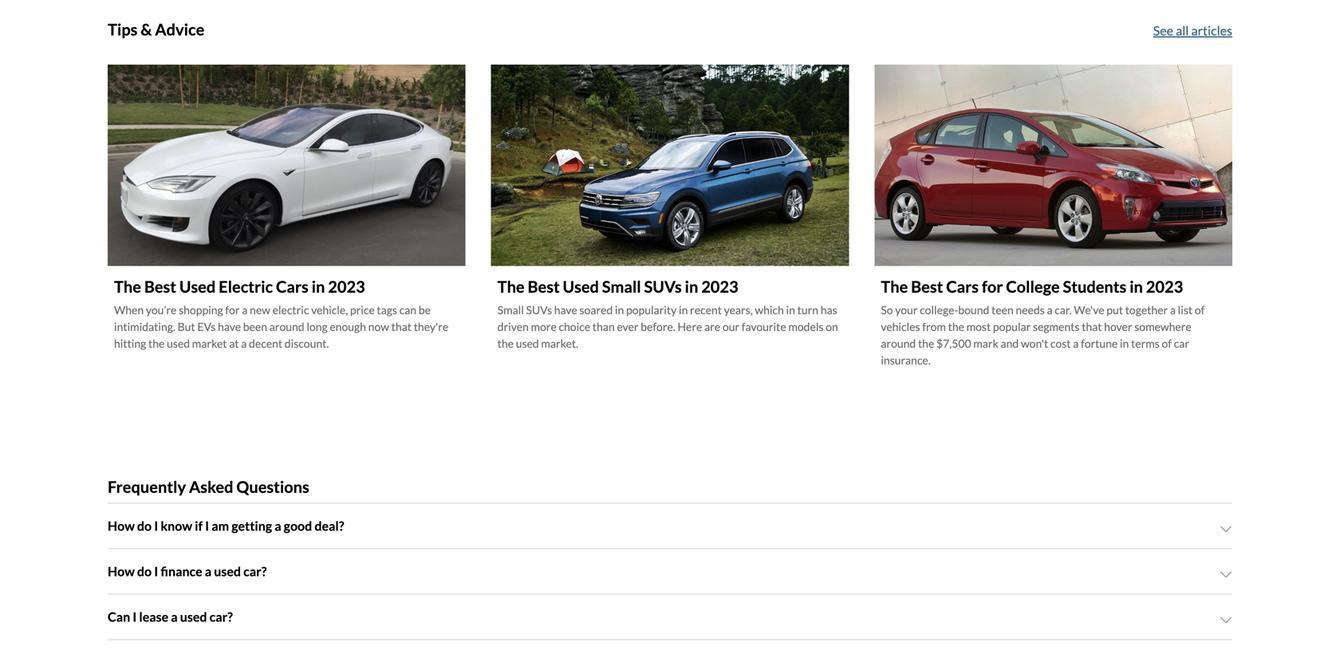 Task type: vqa. For each thing, say whether or not it's contained in the screenshot.
CarGurus
no



Task type: describe. For each thing, give the bounding box(es) containing it.
in down hover
[[1120, 337, 1129, 350]]

in up here at the right
[[679, 303, 688, 317]]

electric
[[273, 303, 309, 317]]

soared
[[580, 303, 613, 317]]

new
[[250, 303, 270, 317]]

cars inside the best cars for college students in 2023 so your college-bound teen needs a car. we've put together a list of vehicles from the most popular segments that hover somewhere around the $7,500 mark and won't cost a fortune in terms of car insurance.
[[946, 277, 979, 297]]

chevron down image for car?
[[1220, 568, 1233, 581]]

used for small
[[563, 277, 599, 297]]

cost
[[1051, 337, 1071, 350]]

finance
[[161, 564, 202, 579]]

0 horizontal spatial of
[[1162, 337, 1172, 350]]

the best used small suvs in 2023 small suvs have soared in popularity in recent years, which in turn has driven more choice than ever before. here are our favourite models on the used market.
[[498, 277, 838, 350]]

around inside the best cars for college students in 2023 so your college-bound teen needs a car. we've put together a list of vehicles from the most popular segments that hover somewhere around the $7,500 mark and won't cost a fortune in terms of car insurance.
[[881, 337, 916, 350]]

that for 2023
[[391, 320, 412, 333]]

car
[[1174, 337, 1190, 350]]

most
[[967, 320, 991, 333]]

if
[[195, 518, 203, 534]]

years,
[[724, 303, 753, 317]]

0 horizontal spatial car?
[[210, 609, 233, 625]]

frequently asked questions
[[108, 478, 309, 497]]

all
[[1176, 23, 1189, 38]]

for inside the best cars for college students in 2023 so your college-bound teen needs a car. we've put together a list of vehicles from the most popular segments that hover somewhere around the $7,500 mark and won't cost a fortune in terms of car insurance.
[[982, 277, 1003, 297]]

see all articles link
[[1154, 21, 1233, 40]]

know
[[161, 518, 192, 534]]

can
[[108, 609, 130, 625]]

college
[[1006, 277, 1060, 297]]

hover
[[1104, 320, 1133, 333]]

the best cars for college students in 2023 image
[[875, 65, 1233, 266]]

on
[[826, 320, 838, 333]]

discount.
[[285, 337, 329, 350]]

in inside the best used electric cars in 2023 when you're shopping for a new electric vehicle, price tags can be intimidating. but evs have been around long enough now that they're hitting the used market at a decent discount.
[[312, 277, 325, 297]]

asked
[[189, 478, 233, 497]]

used right lease
[[180, 609, 207, 625]]

how do i finance a used car?
[[108, 564, 267, 579]]

price
[[350, 303, 375, 317]]

that for in
[[1082, 320, 1102, 333]]

and
[[1001, 337, 1019, 350]]

in up recent
[[685, 277, 698, 297]]

ever
[[617, 320, 639, 333]]

our
[[723, 320, 740, 333]]

are
[[705, 320, 721, 333]]

how do i finance a used car? button
[[108, 549, 1233, 594]]

list
[[1178, 303, 1193, 317]]

the inside the best used electric cars in 2023 when you're shopping for a new electric vehicle, price tags can be intimidating. but evs have been around long enough now that they're hitting the used market at a decent discount.
[[148, 337, 165, 350]]

shopping
[[179, 303, 223, 317]]

popular
[[993, 320, 1031, 333]]

a right lease
[[171, 609, 178, 625]]

college-
[[920, 303, 959, 317]]

i right the if
[[205, 518, 209, 534]]

market.
[[541, 337, 579, 350]]

segments
[[1033, 320, 1080, 333]]

insurance.
[[881, 353, 931, 367]]

won't
[[1021, 337, 1049, 350]]

1 vertical spatial small
[[498, 303, 524, 317]]

articles
[[1192, 23, 1233, 38]]

tips
[[108, 20, 138, 39]]

been
[[243, 320, 267, 333]]

cars inside the best used electric cars in 2023 when you're shopping for a new electric vehicle, price tags can be intimidating. but evs have been around long enough now that they're hitting the used market at a decent discount.
[[276, 277, 309, 297]]

the for the best used small suvs in 2023
[[498, 277, 525, 297]]

electric
[[219, 277, 273, 297]]

i left the know
[[154, 518, 158, 534]]

a right finance
[[205, 564, 212, 579]]

vehicles
[[881, 320, 920, 333]]

when
[[114, 303, 144, 317]]

0 horizontal spatial suvs
[[526, 303, 552, 317]]

tips & advice
[[108, 20, 204, 39]]

they're
[[414, 320, 449, 333]]

$7,500
[[937, 337, 971, 350]]

somewhere
[[1135, 320, 1192, 333]]

enough
[[330, 320, 366, 333]]

how do i know if i am getting a good deal?
[[108, 518, 344, 534]]

1 horizontal spatial car?
[[243, 564, 267, 579]]

2023 inside the best cars for college students in 2023 so your college-bound teen needs a car. we've put together a list of vehicles from the most popular segments that hover somewhere around the $7,500 mark and won't cost a fortune in terms of car insurance.
[[1146, 277, 1183, 297]]

choice
[[559, 320, 590, 333]]

market
[[192, 337, 227, 350]]

vehicle,
[[311, 303, 348, 317]]

more
[[531, 320, 557, 333]]

see
[[1154, 23, 1174, 38]]

2023 for the best used electric cars in 2023
[[328, 277, 365, 297]]

the best used electric cars in 2023 when you're shopping for a new electric vehicle, price tags can be intimidating. but evs have been around long enough now that they're hitting the used market at a decent discount.
[[114, 277, 449, 350]]

put
[[1107, 303, 1123, 317]]

needs
[[1016, 303, 1045, 317]]

have inside the best used small suvs in 2023 small suvs have soared in popularity in recent years, which in turn has driven more choice than ever before. here are our favourite models on the used market.
[[554, 303, 577, 317]]

i right can
[[133, 609, 137, 625]]

lease
[[139, 609, 169, 625]]

in up ever
[[615, 303, 624, 317]]

see all articles
[[1154, 23, 1233, 38]]

so
[[881, 303, 893, 317]]

can
[[399, 303, 417, 317]]



Task type: locate. For each thing, give the bounding box(es) containing it.
small
[[602, 277, 641, 297], [498, 303, 524, 317]]

3 chevron down image from the top
[[1220, 614, 1233, 627]]

2 vertical spatial chevron down image
[[1220, 614, 1233, 627]]

2023 up together on the top right
[[1146, 277, 1183, 297]]

1 horizontal spatial have
[[554, 303, 577, 317]]

small up 'soared'
[[602, 277, 641, 297]]

in
[[312, 277, 325, 297], [685, 277, 698, 297], [1130, 277, 1143, 297], [615, 303, 624, 317], [679, 303, 688, 317], [786, 303, 795, 317], [1120, 337, 1129, 350]]

turn
[[798, 303, 819, 317]]

that inside the best cars for college students in 2023 so your college-bound teen needs a car. we've put together a list of vehicles from the most popular segments that hover somewhere around the $7,500 mark and won't cost a fortune in terms of car insurance.
[[1082, 320, 1102, 333]]

3 2023 from the left
[[1146, 277, 1183, 297]]

popularity
[[626, 303, 677, 317]]

0 vertical spatial car?
[[243, 564, 267, 579]]

1 horizontal spatial around
[[881, 337, 916, 350]]

0 vertical spatial chevron down image
[[1220, 523, 1233, 536]]

1 used from the left
[[179, 277, 216, 297]]

0 horizontal spatial 2023
[[328, 277, 365, 297]]

than
[[593, 320, 615, 333]]

0 horizontal spatial small
[[498, 303, 524, 317]]

be
[[419, 303, 431, 317]]

now
[[368, 320, 389, 333]]

the up $7,500
[[948, 320, 965, 333]]

teen
[[992, 303, 1014, 317]]

terms
[[1131, 337, 1160, 350]]

that inside the best used electric cars in 2023 when you're shopping for a new electric vehicle, price tags can be intimidating. but evs have been around long enough now that they're hitting the used market at a decent discount.
[[391, 320, 412, 333]]

have up at
[[218, 320, 241, 333]]

a left new
[[242, 303, 248, 317]]

that down can at the left top
[[391, 320, 412, 333]]

around down the electric
[[269, 320, 305, 333]]

1 vertical spatial suvs
[[526, 303, 552, 317]]

how down frequently
[[108, 518, 135, 534]]

do for know
[[137, 518, 152, 534]]

suvs
[[644, 277, 682, 297], [526, 303, 552, 317]]

the inside the best cars for college students in 2023 so your college-bound teen needs a car. we've put together a list of vehicles from the most popular segments that hover somewhere around the $7,500 mark and won't cost a fortune in terms of car insurance.
[[881, 277, 908, 297]]

1 horizontal spatial for
[[982, 277, 1003, 297]]

best inside the best used small suvs in 2023 small suvs have soared in popularity in recent years, which in turn has driven more choice than ever before. here are our favourite models on the used market.
[[528, 277, 560, 297]]

how for how do i know if i am getting a good deal?
[[108, 518, 135, 534]]

the down from
[[918, 337, 935, 350]]

0 horizontal spatial used
[[179, 277, 216, 297]]

2 that from the left
[[1082, 320, 1102, 333]]

2 the from the left
[[498, 277, 525, 297]]

3 best from the left
[[911, 277, 943, 297]]

1 vertical spatial for
[[225, 303, 240, 317]]

the up when on the left
[[114, 277, 141, 297]]

the up 'so'
[[881, 277, 908, 297]]

mark
[[974, 337, 999, 350]]

in up vehicle,
[[312, 277, 325, 297]]

2023 inside the best used electric cars in 2023 when you're shopping for a new electric vehicle, price tags can be intimidating. but evs have been around long enough now that they're hitting the used market at a decent discount.
[[328, 277, 365, 297]]

0 horizontal spatial cars
[[276, 277, 309, 297]]

in left turn
[[786, 303, 795, 317]]

a right at
[[241, 337, 247, 350]]

decent
[[249, 337, 283, 350]]

1 horizontal spatial suvs
[[644, 277, 682, 297]]

2023 up recent
[[701, 277, 739, 297]]

best for the best used electric cars in 2023
[[144, 277, 176, 297]]

0 horizontal spatial the
[[114, 277, 141, 297]]

around inside the best used electric cars in 2023 when you're shopping for a new electric vehicle, price tags can be intimidating. but evs have been around long enough now that they're hitting the used market at a decent discount.
[[269, 320, 305, 333]]

hitting
[[114, 337, 146, 350]]

suvs up the more
[[526, 303, 552, 317]]

used down driven
[[516, 337, 539, 350]]

we've
[[1074, 303, 1105, 317]]

do left finance
[[137, 564, 152, 579]]

recent
[[690, 303, 722, 317]]

around down vehicles
[[881, 337, 916, 350]]

a left car.
[[1047, 303, 1053, 317]]

1 horizontal spatial small
[[602, 277, 641, 297]]

car.
[[1055, 303, 1072, 317]]

1 the from the left
[[114, 277, 141, 297]]

1 vertical spatial have
[[218, 320, 241, 333]]

3 the from the left
[[881, 277, 908, 297]]

at
[[229, 337, 239, 350]]

used up shopping
[[179, 277, 216, 297]]

bound
[[959, 303, 990, 317]]

for up teen
[[982, 277, 1003, 297]]

1 horizontal spatial of
[[1195, 303, 1205, 317]]

1 horizontal spatial 2023
[[701, 277, 739, 297]]

best up the you're
[[144, 277, 176, 297]]

1 horizontal spatial used
[[563, 277, 599, 297]]

1 vertical spatial chevron down image
[[1220, 568, 1233, 581]]

driven
[[498, 320, 529, 333]]

good
[[284, 518, 312, 534]]

evs
[[197, 320, 216, 333]]

0 vertical spatial for
[[982, 277, 1003, 297]]

0 vertical spatial around
[[269, 320, 305, 333]]

a left the list at right
[[1170, 303, 1176, 317]]

how do i know if i am getting a good deal? button
[[108, 504, 1233, 549]]

0 vertical spatial suvs
[[644, 277, 682, 297]]

for inside the best used electric cars in 2023 when you're shopping for a new electric vehicle, price tags can be intimidating. but evs have been around long enough now that they're hitting the used market at a decent discount.
[[225, 303, 240, 317]]

you're
[[146, 303, 177, 317]]

2023
[[328, 277, 365, 297], [701, 277, 739, 297], [1146, 277, 1183, 297]]

the best used electric cars in 2023 image
[[108, 65, 466, 266]]

how up can
[[108, 564, 135, 579]]

am
[[212, 518, 229, 534]]

0 horizontal spatial best
[[144, 277, 176, 297]]

chevron down image
[[1220, 523, 1233, 536], [1220, 568, 1233, 581], [1220, 614, 1233, 627]]

2 cars from the left
[[946, 277, 979, 297]]

0 vertical spatial of
[[1195, 303, 1205, 317]]

a
[[242, 303, 248, 317], [1047, 303, 1053, 317], [1170, 303, 1176, 317], [241, 337, 247, 350], [1073, 337, 1079, 350], [275, 518, 281, 534], [205, 564, 212, 579], [171, 609, 178, 625]]

1 that from the left
[[391, 320, 412, 333]]

do
[[137, 518, 152, 534], [137, 564, 152, 579]]

models
[[789, 320, 824, 333]]

best for the best used small suvs in 2023
[[528, 277, 560, 297]]

the up driven
[[498, 277, 525, 297]]

0 vertical spatial have
[[554, 303, 577, 317]]

2 horizontal spatial best
[[911, 277, 943, 297]]

1 2023 from the left
[[328, 277, 365, 297]]

1 horizontal spatial that
[[1082, 320, 1102, 333]]

of left car
[[1162, 337, 1172, 350]]

car? down getting
[[243, 564, 267, 579]]

best for the best cars for college students in 2023
[[911, 277, 943, 297]]

used down how do i know if i am getting a good deal?
[[214, 564, 241, 579]]

chevron down image inside the can i lease a used car? dropdown button
[[1220, 614, 1233, 627]]

the for the best cars for college students in 2023
[[881, 277, 908, 297]]

chevron down image inside how do i know if i am getting a good deal? dropdown button
[[1220, 523, 1233, 536]]

chevron down image for am
[[1220, 523, 1233, 536]]

best inside the best used electric cars in 2023 when you're shopping for a new electric vehicle, price tags can be intimidating. but evs have been around long enough now that they're hitting the used market at a decent discount.
[[144, 277, 176, 297]]

do left the know
[[137, 518, 152, 534]]

used down but
[[167, 337, 190, 350]]

1 chevron down image from the top
[[1220, 523, 1233, 536]]

1 best from the left
[[144, 277, 176, 297]]

which
[[755, 303, 784, 317]]

chevron down image inside how do i finance a used car? dropdown button
[[1220, 568, 1233, 581]]

2 do from the top
[[137, 564, 152, 579]]

used up 'soared'
[[563, 277, 599, 297]]

cars up bound on the right
[[946, 277, 979, 297]]

intimidating.
[[114, 320, 175, 333]]

your
[[895, 303, 918, 317]]

1 horizontal spatial the
[[498, 277, 525, 297]]

how for how do i finance a used car?
[[108, 564, 135, 579]]

questions
[[236, 478, 309, 497]]

the inside the best used small suvs in 2023 small suvs have soared in popularity in recent years, which in turn has driven more choice than ever before. here are our favourite models on the used market.
[[498, 277, 525, 297]]

have
[[554, 303, 577, 317], [218, 320, 241, 333]]

the inside the best used small suvs in 2023 small suvs have soared in popularity in recent years, which in turn has driven more choice than ever before. here are our favourite models on the used market.
[[498, 337, 514, 350]]

the best cars for college students in 2023 so your college-bound teen needs a car. we've put together a list of vehicles from the most popular segments that hover somewhere around the $7,500 mark and won't cost a fortune in terms of car insurance.
[[881, 277, 1205, 367]]

here
[[678, 320, 702, 333]]

suvs up popularity
[[644, 277, 682, 297]]

how
[[108, 518, 135, 534], [108, 564, 135, 579]]

students
[[1063, 277, 1127, 297]]

&
[[141, 20, 152, 39]]

small up driven
[[498, 303, 524, 317]]

car? down how do i finance a used car? at the left
[[210, 609, 233, 625]]

that
[[391, 320, 412, 333], [1082, 320, 1102, 333]]

fortune
[[1081, 337, 1118, 350]]

but
[[178, 320, 195, 333]]

the for the best used electric cars in 2023
[[114, 277, 141, 297]]

1 how from the top
[[108, 518, 135, 534]]

around
[[269, 320, 305, 333], [881, 337, 916, 350]]

that down we've
[[1082, 320, 1102, 333]]

2 used from the left
[[563, 277, 599, 297]]

a right cost
[[1073, 337, 1079, 350]]

a left good
[[275, 518, 281, 534]]

2 horizontal spatial the
[[881, 277, 908, 297]]

deal?
[[315, 518, 344, 534]]

1 vertical spatial of
[[1162, 337, 1172, 350]]

2023 inside the best used small suvs in 2023 small suvs have soared in popularity in recent years, which in turn has driven more choice than ever before. here are our favourite models on the used market.
[[701, 277, 739, 297]]

1 horizontal spatial best
[[528, 277, 560, 297]]

do for finance
[[137, 564, 152, 579]]

of right the list at right
[[1195, 303, 1205, 317]]

have up choice
[[554, 303, 577, 317]]

2 best from the left
[[528, 277, 560, 297]]

has
[[821, 303, 838, 317]]

used
[[179, 277, 216, 297], [563, 277, 599, 297]]

frequently
[[108, 478, 186, 497]]

in up together on the top right
[[1130, 277, 1143, 297]]

used inside the best used electric cars in 2023 when you're shopping for a new electric vehicle, price tags can be intimidating. but evs have been around long enough now that they're hitting the used market at a decent discount.
[[167, 337, 190, 350]]

0 horizontal spatial for
[[225, 303, 240, 317]]

i
[[154, 518, 158, 534], [205, 518, 209, 534], [154, 564, 158, 579], [133, 609, 137, 625]]

used inside the best used small suvs in 2023 small suvs have soared in popularity in recent years, which in turn has driven more choice than ever before. here are our favourite models on the used market.
[[563, 277, 599, 297]]

the
[[114, 277, 141, 297], [498, 277, 525, 297], [881, 277, 908, 297]]

0 horizontal spatial that
[[391, 320, 412, 333]]

1 vertical spatial do
[[137, 564, 152, 579]]

used inside the best used electric cars in 2023 when you're shopping for a new electric vehicle, price tags can be intimidating. but evs have been around long enough now that they're hitting the used market at a decent discount.
[[179, 277, 216, 297]]

the down driven
[[498, 337, 514, 350]]

i left finance
[[154, 564, 158, 579]]

2 2023 from the left
[[701, 277, 739, 297]]

can i lease a used car?
[[108, 609, 233, 625]]

1 vertical spatial how
[[108, 564, 135, 579]]

from
[[923, 320, 946, 333]]

long
[[307, 320, 328, 333]]

0 vertical spatial how
[[108, 518, 135, 534]]

advice
[[155, 20, 204, 39]]

the best used small suvs in 2023 image
[[491, 65, 849, 266]]

cars up the electric
[[276, 277, 309, 297]]

getting
[[232, 518, 272, 534]]

used for electric
[[179, 277, 216, 297]]

2 how from the top
[[108, 564, 135, 579]]

0 horizontal spatial around
[[269, 320, 305, 333]]

2 horizontal spatial 2023
[[1146, 277, 1183, 297]]

best up the more
[[528, 277, 560, 297]]

2 chevron down image from the top
[[1220, 568, 1233, 581]]

before.
[[641, 320, 676, 333]]

best inside the best cars for college students in 2023 so your college-bound teen needs a car. we've put together a list of vehicles from the most popular segments that hover somewhere around the $7,500 mark and won't cost a fortune in terms of car insurance.
[[911, 277, 943, 297]]

the inside the best used electric cars in 2023 when you're shopping for a new electric vehicle, price tags can be intimidating. but evs have been around long enough now that they're hitting the used market at a decent discount.
[[114, 277, 141, 297]]

0 vertical spatial do
[[137, 518, 152, 534]]

1 do from the top
[[137, 518, 152, 534]]

1 cars from the left
[[276, 277, 309, 297]]

for down 'electric'
[[225, 303, 240, 317]]

together
[[1126, 303, 1168, 317]]

used
[[167, 337, 190, 350], [516, 337, 539, 350], [214, 564, 241, 579], [180, 609, 207, 625]]

2023 for the best used small suvs in 2023
[[701, 277, 739, 297]]

favourite
[[742, 320, 786, 333]]

2023 up price
[[328, 277, 365, 297]]

1 horizontal spatial cars
[[946, 277, 979, 297]]

cars
[[276, 277, 309, 297], [946, 277, 979, 297]]

have inside the best used electric cars in 2023 when you're shopping for a new electric vehicle, price tags can be intimidating. but evs have been around long enough now that they're hitting the used market at a decent discount.
[[218, 320, 241, 333]]

best up college- at the right top
[[911, 277, 943, 297]]

1 vertical spatial around
[[881, 337, 916, 350]]

can i lease a used car? button
[[108, 595, 1233, 639]]

1 vertical spatial car?
[[210, 609, 233, 625]]

the down the intimidating.
[[148, 337, 165, 350]]

0 vertical spatial small
[[602, 277, 641, 297]]

used inside the best used small suvs in 2023 small suvs have soared in popularity in recent years, which in turn has driven more choice than ever before. here are our favourite models on the used market.
[[516, 337, 539, 350]]

0 horizontal spatial have
[[218, 320, 241, 333]]



